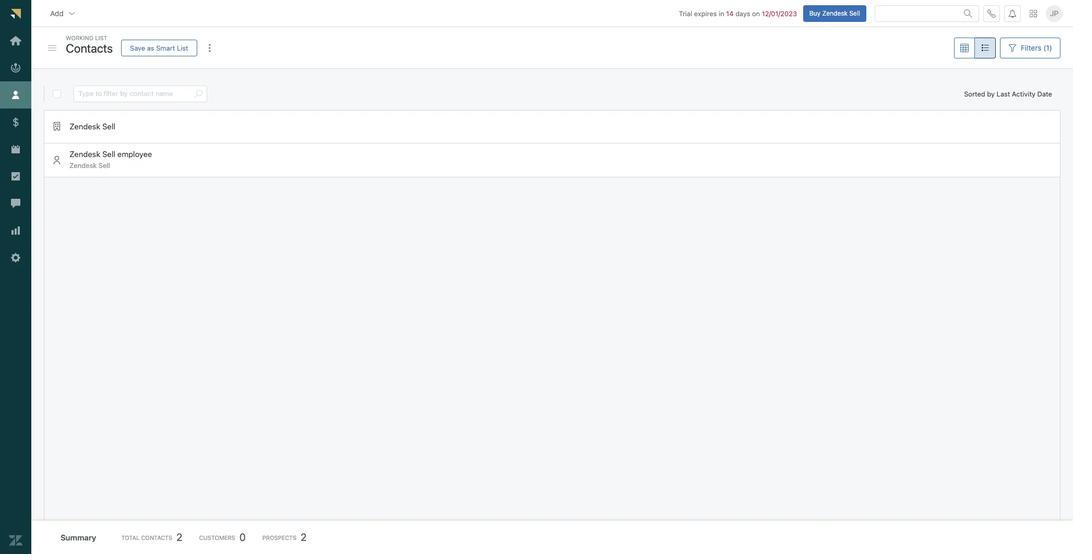 Task type: locate. For each thing, give the bounding box(es) containing it.
jp
[[1050, 9, 1059, 18]]

contacts
[[66, 41, 113, 55], [141, 534, 172, 541]]

activity
[[1012, 90, 1036, 98]]

0 horizontal spatial list
[[95, 34, 107, 41]]

0
[[239, 531, 246, 543]]

sell down zendesk sell employee 'link'
[[99, 161, 110, 170]]

1 horizontal spatial contacts
[[141, 534, 172, 541]]

sell right buy
[[850, 9, 860, 17]]

list inside button
[[177, 44, 188, 52]]

0 vertical spatial zendesk sell link
[[69, 121, 115, 131]]

list right smart at the left top of the page
[[177, 44, 188, 52]]

1 horizontal spatial list
[[177, 44, 188, 52]]

zendesk sell link up zendesk sell employee 'link'
[[69, 121, 115, 131]]

employee
[[117, 149, 152, 159]]

1 zendesk sell link from the top
[[69, 121, 115, 131]]

0 horizontal spatial contacts
[[66, 41, 113, 55]]

1 horizontal spatial search image
[[964, 9, 973, 18]]

buy zendesk sell button
[[803, 5, 867, 22]]

prospects 2
[[262, 531, 307, 543]]

list right working at top left
[[95, 34, 107, 41]]

customers
[[199, 534, 235, 541]]

by
[[987, 90, 995, 98]]

sell
[[850, 9, 860, 17], [102, 121, 115, 131], [102, 149, 115, 159], [99, 161, 110, 170]]

save as smart list button
[[121, 40, 197, 56]]

(1)
[[1044, 43, 1053, 52]]

zendesk sell link down zendesk sell employee 'link'
[[69, 161, 110, 171]]

sell left employee
[[102, 149, 115, 159]]

1 vertical spatial list
[[177, 44, 188, 52]]

overflow vertical fill image
[[206, 44, 214, 52]]

contacts right total
[[141, 534, 172, 541]]

days
[[736, 9, 750, 18]]

zendesk
[[822, 9, 848, 17], [69, 121, 100, 131], [69, 149, 100, 159], [69, 161, 97, 170]]

expires
[[694, 9, 717, 18]]

add
[[50, 9, 64, 18]]

add button
[[42, 3, 84, 24]]

1 vertical spatial search image
[[194, 90, 203, 98]]

buy
[[810, 9, 821, 17]]

sorted by last activity date
[[964, 90, 1053, 98]]

1 horizontal spatial 2
[[301, 531, 307, 543]]

zendesk products image
[[1030, 10, 1037, 17]]

1 vertical spatial zendesk sell link
[[69, 161, 110, 171]]

zendesk sell employee link
[[69, 149, 152, 159]]

0 horizontal spatial 2
[[177, 531, 182, 543]]

search image
[[964, 9, 973, 18], [194, 90, 203, 98]]

2 left customers
[[177, 531, 182, 543]]

2
[[177, 531, 182, 543], [301, 531, 307, 543]]

1 vertical spatial contacts
[[141, 534, 172, 541]]

contacts right handler image
[[66, 41, 113, 55]]

summary
[[61, 533, 96, 542]]

12/01/2023
[[762, 9, 797, 18]]

0 vertical spatial list
[[95, 34, 107, 41]]

list inside "working list contacts"
[[95, 34, 107, 41]]

calls image
[[988, 9, 996, 18]]

trial expires in 14 days on 12/01/2023
[[679, 9, 797, 18]]

zendesk inside button
[[822, 9, 848, 17]]

sorted
[[964, 90, 986, 98]]

zendesk sell link
[[69, 121, 115, 131], [69, 161, 110, 171]]

working list contacts
[[66, 34, 113, 55]]

1 2 from the left
[[177, 531, 182, 543]]

buy zendesk sell
[[810, 9, 860, 17]]

customers 0
[[199, 531, 246, 543]]

2 2 from the left
[[301, 531, 307, 543]]

2 right prospects
[[301, 531, 307, 543]]

list
[[95, 34, 107, 41], [177, 44, 188, 52]]



Task type: describe. For each thing, give the bounding box(es) containing it.
smart
[[156, 44, 175, 52]]

as
[[147, 44, 154, 52]]

0 vertical spatial search image
[[964, 9, 973, 18]]

zendesk image
[[9, 534, 22, 548]]

sell up zendesk sell employee 'link'
[[102, 121, 115, 131]]

total
[[121, 534, 140, 541]]

2 zendesk sell link from the top
[[69, 161, 110, 171]]

filters (1) button
[[1000, 38, 1061, 58]]

handler image
[[48, 45, 56, 51]]

jp button
[[1046, 5, 1063, 22]]

save
[[130, 44, 145, 52]]

working
[[66, 34, 93, 41]]

filters (1)
[[1021, 43, 1053, 52]]

prospects
[[262, 534, 297, 541]]

Type to filter by contact name field
[[78, 86, 190, 102]]

14
[[726, 9, 734, 18]]

building image
[[53, 122, 61, 131]]

chevron down image
[[68, 9, 76, 18]]

on
[[752, 9, 760, 18]]

bell image
[[1009, 9, 1017, 18]]

save as smart list
[[130, 44, 188, 52]]

zendesk sell
[[69, 121, 115, 131]]

date
[[1038, 90, 1053, 98]]

contacts image
[[53, 156, 61, 165]]

0 horizontal spatial search image
[[194, 90, 203, 98]]

contacts inside total contacts 2
[[141, 534, 172, 541]]

sell inside buy zendesk sell button
[[850, 9, 860, 17]]

total contacts 2
[[121, 531, 182, 543]]

zendesk sell employee zendesk sell
[[69, 149, 152, 170]]

in
[[719, 9, 725, 18]]

last
[[997, 90, 1010, 98]]

0 vertical spatial contacts
[[66, 41, 113, 55]]

trial
[[679, 9, 692, 18]]

filters
[[1021, 43, 1042, 52]]



Task type: vqa. For each thing, say whether or not it's contained in the screenshot.
1st Zendesk Sell link from the bottom
yes



